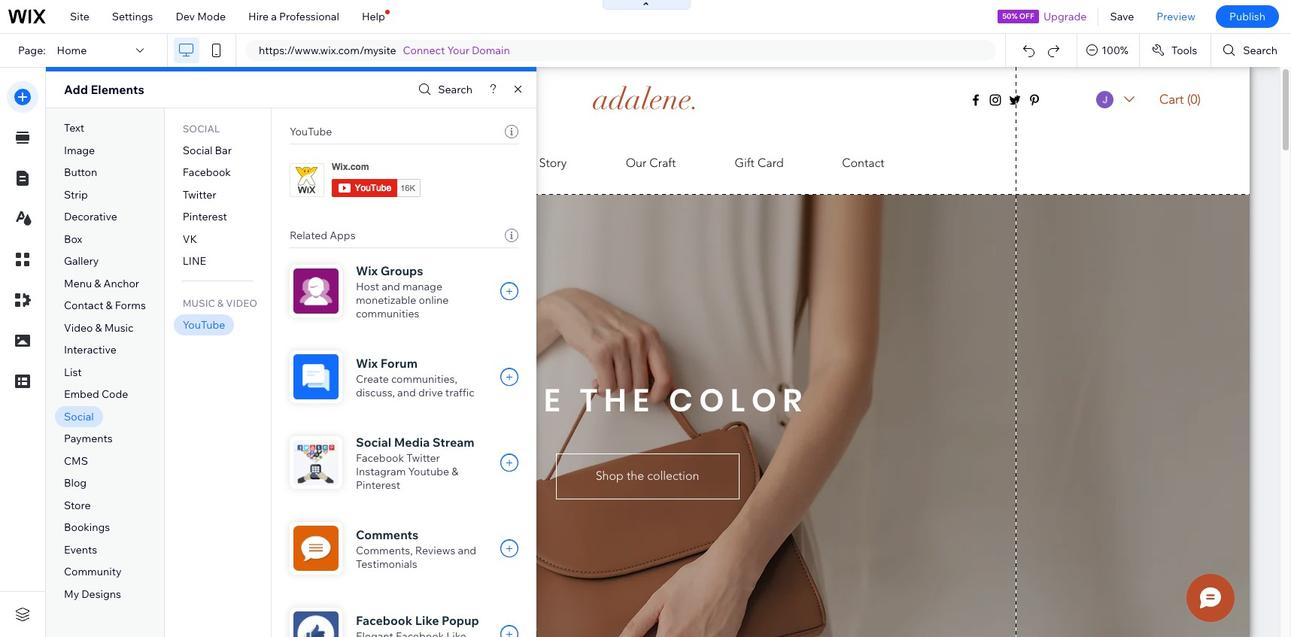Task type: describe. For each thing, give the bounding box(es) containing it.
embed
[[64, 388, 99, 401]]

pinterest inside social media stream facebook twitter instagram youtube & pinterest
[[356, 479, 400, 492]]

facebook like popup
[[356, 613, 479, 629]]

comments comments, reviews and testimonials
[[356, 528, 477, 571]]

discuss,
[[356, 386, 395, 400]]

image
[[64, 144, 95, 157]]

forms
[[115, 299, 146, 313]]

like
[[415, 613, 439, 629]]

instagram
[[356, 465, 406, 479]]

hire a professional
[[248, 10, 339, 23]]

add elements
[[64, 82, 144, 97]]

my designs
[[64, 588, 121, 601]]

50% off
[[1003, 11, 1035, 21]]

manage
[[403, 280, 443, 294]]

0 vertical spatial youtube
[[290, 125, 332, 139]]

online
[[419, 294, 449, 307]]

wix for wix forum
[[356, 356, 378, 371]]

comments,
[[356, 544, 413, 558]]

1 horizontal spatial video
[[226, 298, 257, 310]]

blog
[[64, 477, 87, 490]]

50%
[[1003, 11, 1018, 21]]

0 horizontal spatial video
[[64, 321, 93, 335]]

facebook for facebook like popup
[[356, 613, 413, 629]]

groups
[[381, 263, 423, 279]]

my
[[64, 588, 79, 601]]

social inside social media stream facebook twitter instagram youtube & pinterest
[[356, 435, 391, 450]]

events
[[64, 543, 97, 557]]

https://www.wix.com/mysite
[[259, 44, 396, 57]]

create
[[356, 373, 389, 386]]

and for comments
[[458, 544, 477, 558]]

hire
[[248, 10, 269, 23]]

wix for wix groups
[[356, 263, 378, 279]]

gallery
[[64, 255, 99, 268]]

100% button
[[1078, 34, 1140, 67]]

contact & forms
[[64, 299, 146, 313]]

decorative
[[64, 210, 117, 224]]

apps
[[330, 229, 356, 242]]

social media stream facebook twitter instagram youtube & pinterest
[[356, 435, 475, 492]]

site
[[70, 10, 89, 23]]

music & video
[[183, 298, 257, 310]]

traffic
[[446, 386, 475, 400]]

text
[[64, 121, 84, 135]]

video & music
[[64, 321, 134, 335]]

and inside wix forum create communities, discuss, and drive traffic
[[398, 386, 416, 400]]

payments
[[64, 432, 113, 446]]

forum
[[381, 356, 418, 371]]

dev mode
[[176, 10, 226, 23]]

publish
[[1230, 10, 1266, 23]]

& inside social media stream facebook twitter instagram youtube & pinterest
[[452, 465, 459, 479]]

bar
[[215, 144, 232, 157]]

facebook for facebook
[[183, 166, 231, 179]]

strip
[[64, 188, 88, 202]]

help
[[362, 10, 385, 23]]

store
[[64, 499, 91, 513]]

social down embed
[[64, 410, 94, 424]]

related
[[290, 229, 328, 242]]

1 vertical spatial search
[[438, 83, 473, 96]]

preview button
[[1146, 0, 1207, 33]]

popup
[[442, 613, 479, 629]]

add
[[64, 82, 88, 97]]

domain
[[472, 44, 510, 57]]

0 horizontal spatial pinterest
[[183, 210, 227, 224]]



Task type: vqa. For each thing, say whether or not it's contained in the screenshot.


Task type: locate. For each thing, give the bounding box(es) containing it.
code
[[102, 388, 128, 401]]

your
[[448, 44, 470, 57]]

0 vertical spatial pinterest
[[183, 210, 227, 224]]

1 vertical spatial video
[[64, 321, 93, 335]]

host
[[356, 280, 379, 294]]

1 vertical spatial wix
[[356, 356, 378, 371]]

0 vertical spatial facebook
[[183, 166, 231, 179]]

monetizable
[[356, 294, 417, 307]]

music down line
[[183, 298, 215, 310]]

drive
[[418, 386, 443, 400]]

contact
[[64, 299, 103, 313]]

search down 'your'
[[438, 83, 473, 96]]

& for music
[[217, 298, 224, 310]]

and inside 'comments comments, reviews and testimonials'
[[458, 544, 477, 558]]

pinterest up vk
[[183, 210, 227, 224]]

1 vertical spatial youtube
[[183, 319, 225, 332]]

twitter down social bar
[[183, 188, 216, 202]]

home
[[57, 44, 87, 57]]

&
[[94, 277, 101, 290], [217, 298, 224, 310], [106, 299, 113, 313], [95, 321, 102, 335], [452, 465, 459, 479]]

0 vertical spatial video
[[226, 298, 257, 310]]

0 horizontal spatial music
[[104, 321, 134, 335]]

menu
[[64, 277, 92, 290]]

https://www.wix.com/mysite connect your domain
[[259, 44, 510, 57]]

and
[[382, 280, 400, 294], [398, 386, 416, 400], [458, 544, 477, 558]]

professional
[[279, 10, 339, 23]]

pinterest up comments
[[356, 479, 400, 492]]

off
[[1020, 11, 1035, 21]]

1 horizontal spatial search
[[1244, 44, 1278, 57]]

communities,
[[391, 373, 458, 386]]

facebook
[[183, 166, 231, 179], [356, 452, 404, 465], [356, 613, 413, 629]]

list
[[64, 366, 82, 379]]

cms
[[64, 455, 88, 468]]

social
[[183, 123, 220, 135], [183, 144, 213, 157], [64, 410, 94, 424], [356, 435, 391, 450]]

1 horizontal spatial search button
[[1212, 34, 1292, 67]]

stream
[[433, 435, 475, 450]]

designs
[[82, 588, 121, 601]]

community
[[64, 566, 122, 579]]

tools button
[[1140, 34, 1211, 67]]

comments
[[356, 528, 419, 543]]

0 vertical spatial and
[[382, 280, 400, 294]]

music
[[183, 298, 215, 310], [104, 321, 134, 335]]

bookings
[[64, 521, 110, 535]]

tools
[[1172, 44, 1198, 57]]

social up instagram
[[356, 435, 391, 450]]

1 vertical spatial facebook
[[356, 452, 404, 465]]

& for contact
[[106, 299, 113, 313]]

and left drive
[[398, 386, 416, 400]]

wix inside wix forum create communities, discuss, and drive traffic
[[356, 356, 378, 371]]

1 vertical spatial and
[[398, 386, 416, 400]]

line
[[183, 255, 206, 268]]

facebook down media
[[356, 452, 404, 465]]

wix groups host and manage monetizable online communities
[[356, 263, 449, 321]]

embed code
[[64, 388, 128, 401]]

related apps
[[290, 229, 356, 242]]

box
[[64, 232, 82, 246]]

testimonials
[[356, 558, 417, 571]]

and right 'reviews'
[[458, 544, 477, 558]]

wix forum create communities, discuss, and drive traffic
[[356, 356, 475, 400]]

music down the forms
[[104, 321, 134, 335]]

and for wix
[[382, 280, 400, 294]]

communities
[[356, 307, 420, 321]]

1 wix from the top
[[356, 263, 378, 279]]

save button
[[1099, 0, 1146, 33]]

settings
[[112, 10, 153, 23]]

and inside wix groups host and manage monetizable online communities
[[382, 280, 400, 294]]

0 vertical spatial search button
[[1212, 34, 1292, 67]]

social up social bar
[[183, 123, 220, 135]]

social bar
[[183, 144, 232, 157]]

0 vertical spatial music
[[183, 298, 215, 310]]

2 vertical spatial facebook
[[356, 613, 413, 629]]

& for menu
[[94, 277, 101, 290]]

& for video
[[95, 321, 102, 335]]

media
[[394, 435, 430, 450]]

preview
[[1157, 10, 1196, 23]]

1 vertical spatial music
[[104, 321, 134, 335]]

wix up create
[[356, 356, 378, 371]]

0 horizontal spatial youtube
[[183, 319, 225, 332]]

elements
[[91, 82, 144, 97]]

1 horizontal spatial twitter
[[407, 452, 440, 465]]

twitter
[[183, 188, 216, 202], [407, 452, 440, 465]]

search button down publish
[[1212, 34, 1292, 67]]

publish button
[[1216, 5, 1280, 28]]

button
[[64, 166, 97, 179]]

search button down 'your'
[[415, 79, 473, 100]]

0 horizontal spatial search button
[[415, 79, 473, 100]]

1 horizontal spatial music
[[183, 298, 215, 310]]

wix up host at the top of page
[[356, 263, 378, 279]]

2 vertical spatial and
[[458, 544, 477, 558]]

save
[[1111, 10, 1135, 23]]

0 horizontal spatial twitter
[[183, 188, 216, 202]]

100%
[[1102, 44, 1129, 57]]

menu & anchor
[[64, 277, 139, 290]]

0 vertical spatial search
[[1244, 44, 1278, 57]]

wix
[[356, 263, 378, 279], [356, 356, 378, 371]]

upgrade
[[1044, 10, 1087, 23]]

a
[[271, 10, 277, 23]]

connect
[[403, 44, 445, 57]]

pinterest
[[183, 210, 227, 224], [356, 479, 400, 492]]

reviews
[[415, 544, 456, 558]]

vk
[[183, 232, 197, 246]]

and down 'groups'
[[382, 280, 400, 294]]

video
[[226, 298, 257, 310], [64, 321, 93, 335]]

interactive
[[64, 343, 117, 357]]

facebook left like
[[356, 613, 413, 629]]

facebook down social bar
[[183, 166, 231, 179]]

search
[[1244, 44, 1278, 57], [438, 83, 473, 96]]

social left bar
[[183, 144, 213, 157]]

twitter inside social media stream facebook twitter instagram youtube & pinterest
[[407, 452, 440, 465]]

1 horizontal spatial pinterest
[[356, 479, 400, 492]]

twitter down media
[[407, 452, 440, 465]]

1 vertical spatial pinterest
[[356, 479, 400, 492]]

2 wix from the top
[[356, 356, 378, 371]]

1 vertical spatial twitter
[[407, 452, 440, 465]]

search button
[[1212, 34, 1292, 67], [415, 79, 473, 100]]

0 vertical spatial wix
[[356, 263, 378, 279]]

mode
[[197, 10, 226, 23]]

dev
[[176, 10, 195, 23]]

0 horizontal spatial search
[[438, 83, 473, 96]]

anchor
[[104, 277, 139, 290]]

youtube
[[408, 465, 449, 479]]

0 vertical spatial twitter
[[183, 188, 216, 202]]

facebook inside social media stream facebook twitter instagram youtube & pinterest
[[356, 452, 404, 465]]

1 vertical spatial search button
[[415, 79, 473, 100]]

wix inside wix groups host and manage monetizable online communities
[[356, 263, 378, 279]]

search down publish button
[[1244, 44, 1278, 57]]

1 horizontal spatial youtube
[[290, 125, 332, 139]]



